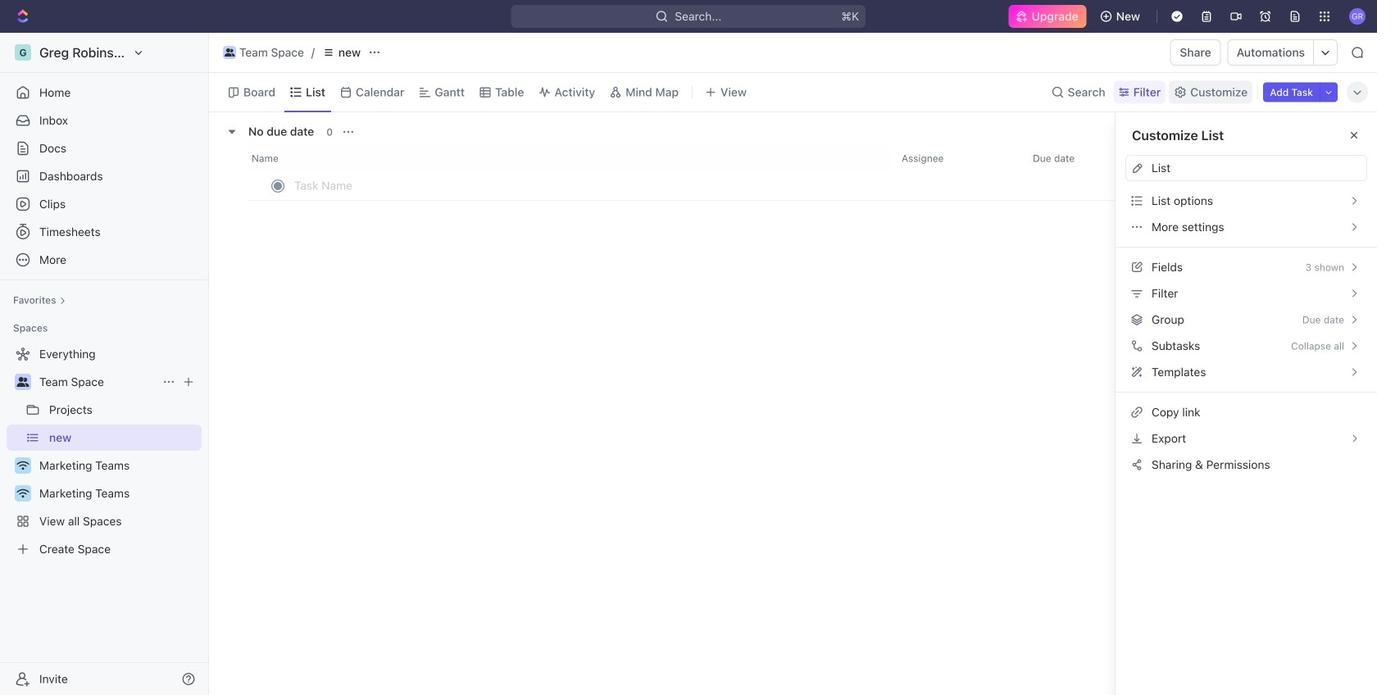 Task type: vqa. For each thing, say whether or not it's contained in the screenshot.
wifi icon
yes



Task type: locate. For each thing, give the bounding box(es) containing it.
user group image
[[17, 377, 29, 387]]

sidebar navigation
[[0, 33, 212, 695]]

wifi image
[[17, 461, 29, 471]]

tree inside sidebar 'navigation'
[[7, 341, 202, 563]]

Task Name text field
[[294, 172, 773, 198]]

tree
[[7, 341, 202, 563]]



Task type: describe. For each thing, give the bounding box(es) containing it.
wifi image
[[17, 489, 29, 499]]

greg robinson's workspace, , element
[[15, 44, 31, 61]]

user group image
[[224, 48, 235, 57]]



